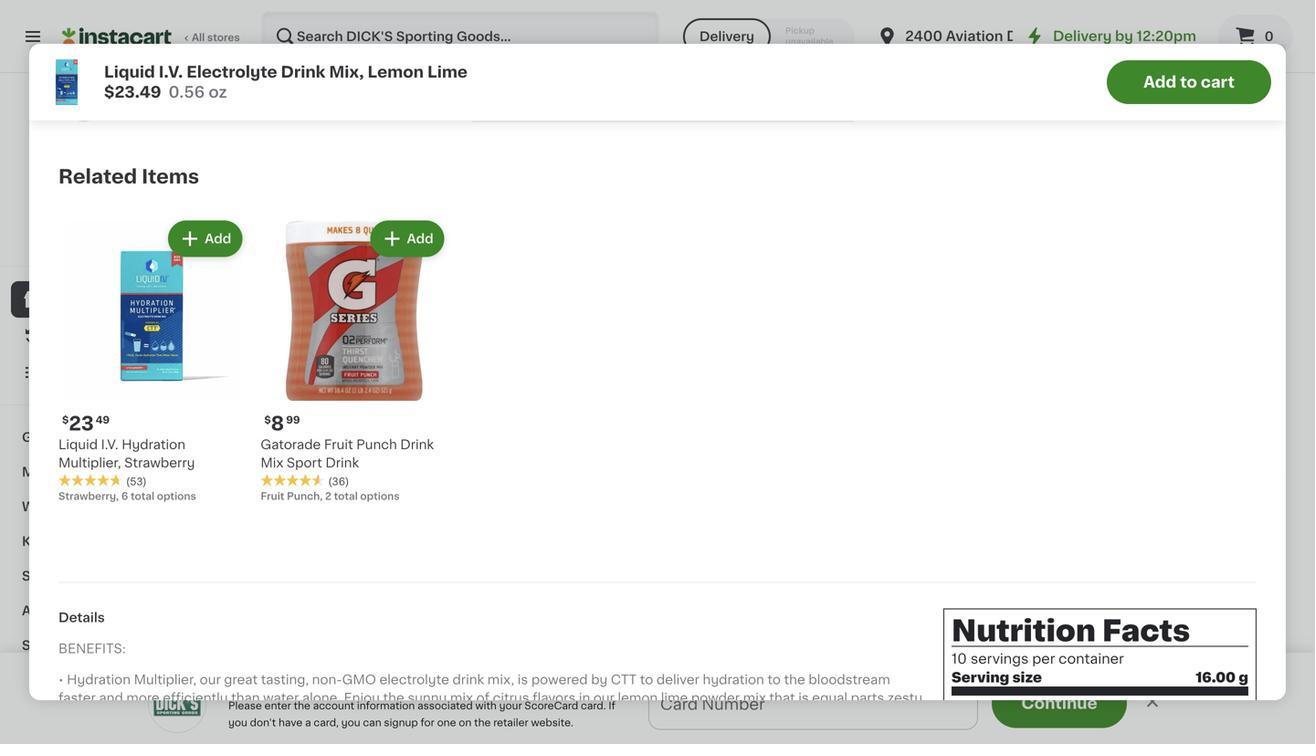 Task type: vqa. For each thing, say whether or not it's contained in the screenshot.
'TYLENOL' associated with TYLENOL Regular Strength Tablets With 325 Mg Acetaminophen
no



Task type: describe. For each thing, give the bounding box(es) containing it.
card!
[[406, 681, 441, 694]]

$ 8 99
[[264, 414, 300, 434]]

gear for sports gear accessories
[[69, 674, 101, 687]]

lists
[[51, 366, 83, 379]]

to inside treatment tracker modal dialog
[[873, 704, 890, 719]]

gifting
[[22, 431, 68, 444]]

16 for 16 buy any 2, save $5 biofreeze menthol pain relieving spra
[[1087, 668, 1109, 687]]

electrolyte
[[380, 674, 449, 686]]

99 for 8
[[286, 415, 300, 425]]

0 vertical spatial is
[[518, 674, 528, 686]]

have
[[279, 718, 303, 728]]

total for $
[[334, 492, 358, 502]]

2 vertical spatial drink
[[326, 457, 359, 470]]

outdoors & recreation link
[[11, 698, 222, 733]]

10
[[952, 653, 967, 666]]

fruit inside gatorade fruit punch drink mix sport drink
[[324, 439, 353, 451]]

pain inside biofreeze menthol pain relieving gel fo
[[926, 729, 954, 742]]

1 vertical spatial scorecard
[[330, 681, 403, 694]]

$5 inside the 16 buy any 2, save $5 biofreeze menthol pain relieving spra
[[1165, 695, 1178, 705]]

1 vertical spatial with
[[476, 701, 497, 711]]

instacart logo image
[[62, 26, 172, 48]]

2 you from the left
[[341, 718, 360, 728]]

all stores
[[192, 32, 240, 42]]

view all (30+)
[[1068, 107, 1157, 120]]

the up signup
[[383, 692, 405, 705]]

100% satisfaction guarantee button
[[28, 216, 205, 234]]

(53)
[[126, 477, 147, 487]]

enter
[[265, 701, 291, 711]]

amount
[[952, 700, 999, 711]]

gel
[[1019, 729, 1041, 742]]

dick's sporting goods link
[[39, 95, 194, 197]]

close image
[[1144, 693, 1162, 711]]

add scorecard to save
[[52, 240, 170, 250]]

delivery button
[[683, 18, 771, 55]]

1 2, from the left
[[976, 695, 986, 705]]

shoes
[[22, 570, 63, 583]]

2400
[[906, 30, 943, 43]]

liquid for liquid i.v. hydration multiplier, strawberry
[[58, 439, 98, 451]]

12:20pm
[[1137, 30, 1197, 43]]

1 vertical spatial fruit
[[261, 492, 285, 502]]

1 vertical spatial and
[[58, 710, 83, 723]]

fsa/hsa for biofreeze menthol pain relieving spra
[[1079, 648, 1126, 658]]

strawberry, 6 total options
[[58, 492, 196, 502]]

1 horizontal spatial our
[[594, 692, 615, 705]]

• inside • hydration multiplier, our great tasting, non-gmo electrolyte drink mix, is powered by ctt to deliver hydration to the bloodstream faster and more efficiently than water alone. enjoy the sunny mix of citrus flavors in our lemon lime powder mix that is equal parts zesty and refreshing
[[58, 674, 64, 686]]

(120)
[[843, 731, 868, 741]]

punch,
[[287, 492, 323, 502]]

fit
[[330, 350, 350, 363]]

menthol inside the 16 buy any 2, save $5 biofreeze menthol pain relieving spra
[[1141, 711, 1194, 724]]

1 you from the left
[[228, 718, 247, 728]]

recreation
[[102, 709, 174, 722]]

enlarge liquid i.v. electrolyte drink mix, lemon lime unknown (opens in a new tab) image
[[68, 43, 100, 76]]

0 horizontal spatial scorecard
[[75, 240, 131, 250]]

add inside treatment tracker modal dialog
[[781, 704, 813, 719]]

in
[[579, 692, 590, 705]]

guarantee
[[141, 222, 194, 232]]

0 horizontal spatial our
[[200, 674, 221, 686]]

crew
[[274, 386, 307, 399]]

total down (53)
[[131, 492, 154, 502]]

m,
[[308, 421, 321, 431]]

copper fit copperfit back pro
[[776, 693, 912, 724]]

nike
[[274, 350, 303, 363]]

19
[[786, 668, 808, 687]]

1 vertical spatial accessories
[[104, 674, 186, 687]]

$ for 23
[[62, 415, 69, 425]]

fit
[[827, 693, 844, 705]]

tape
[[1248, 693, 1279, 705]]

powered
[[532, 674, 588, 686]]

save for to
[[146, 240, 170, 250]]

sunny
[[408, 692, 447, 705]]

efficiently
[[163, 692, 228, 705]]

service type group
[[683, 18, 854, 55]]

fruit punch, 2 total options
[[261, 492, 400, 502]]

all
[[1103, 107, 1118, 120]]

buy inside the 16 buy any 2, save $5 biofreeze menthol pain relieving spra
[[1083, 695, 1103, 705]]

please
[[228, 701, 262, 711]]

items
[[142, 167, 199, 187]]

for
[[421, 718, 435, 728]]

100%
[[47, 222, 74, 232]]

item carousel region containing 23
[[33, 210, 1257, 539]]

add to cart
[[1144, 74, 1235, 90]]

dick's sporting goods
[[39, 182, 194, 195]]

more
[[987, 707, 1015, 717]]

drink
[[453, 674, 484, 686]]

serving
[[1024, 700, 1069, 711]]

28 00
[[284, 326, 326, 345]]

sports for sports gear
[[22, 640, 66, 652]]

relieving inside biofreeze menthol pain relieving gel fo
[[957, 729, 1016, 742]]

0 horizontal spatial your
[[296, 681, 327, 694]]

powder
[[691, 692, 740, 705]]

$10.00
[[817, 704, 869, 719]]

2, inside the 16 buy any 2, save $5 biofreeze menthol pain relieving spra
[[1127, 695, 1136, 705]]

ctt
[[611, 674, 637, 686]]

1 horizontal spatial and
[[99, 692, 123, 705]]

copperfit
[[847, 693, 912, 705]]

lime
[[428, 64, 468, 80]]

card.
[[581, 701, 606, 711]]

3
[[701, 704, 711, 719]]

sports for sports gear accessories
[[22, 674, 66, 687]]

parts
[[851, 692, 885, 705]]

biofreeze inside the 16 buy any 2, save $5 biofreeze menthol pain relieving spra
[[1077, 711, 1138, 724]]

nutrition
[[952, 617, 1096, 646]]

one
[[437, 718, 456, 728]]

$ for 8
[[264, 415, 271, 425]]

plus
[[274, 368, 301, 381]]

dick's
[[39, 182, 86, 195]]

website.
[[531, 718, 574, 728]]

per for servings
[[1033, 653, 1056, 666]]

satisfaction
[[77, 222, 138, 232]]

2400 aviation dr button
[[876, 11, 1024, 62]]

bloodstream
[[809, 674, 891, 686]]

dri-
[[306, 350, 330, 363]]

liquid i.v. hydration multiplier, strawberry
[[58, 439, 195, 470]]

total for 28
[[337, 421, 361, 431]]

the up copper
[[784, 674, 806, 686]]

on inside treatment tracker modal dialog
[[636, 704, 656, 719]]

item carousel region containing 19
[[746, 515, 1316, 745]]

to inside button
[[1181, 74, 1198, 90]]

relieving inside the 16 buy any 2, save $5 biofreeze menthol pain relieving spra
[[1108, 729, 1167, 742]]

shop link
[[11, 281, 222, 318]]

$ inside $ 14 kt tape cotto
[[1232, 669, 1238, 679]]

by inside • hydration multiplier, our great tasting, non-gmo electrolyte drink mix, is powered by ctt to deliver hydration to the bloodstream faster and more efficiently than water alone. enjoy the sunny mix of citrus flavors in our lemon lime powder mix that is equal parts zesty and refreshing
[[591, 674, 608, 686]]

16 for 16 99
[[937, 668, 958, 687]]

black, m, 13 total options
[[274, 421, 402, 431]]

dr
[[1007, 30, 1024, 43]]

delivery by 12:20pm
[[1053, 30, 1197, 43]]

add inside button
[[1144, 74, 1177, 90]]

1 horizontal spatial your
[[499, 701, 522, 711]]

99 inside 16 99
[[960, 669, 974, 679]]

2 mix from the left
[[743, 692, 766, 705]]

relief
[[337, 476, 390, 496]]

the up a
[[294, 701, 311, 711]]

sports gear accessories
[[22, 674, 186, 687]]

product group containing 23
[[58, 217, 246, 504]]

add button for 8
[[372, 223, 443, 256]]

• inside get free delivery on next 3 orders • add $10.00 to qualify.
[[772, 704, 777, 719]]

on inside save with your scorecard card! please enter the account information associated with your scorecard card. if you don't have a card, you can signup for one on the retailer website.
[[459, 718, 472, 728]]

i.v. for electrolyte
[[159, 64, 183, 80]]

2 vertical spatial scorecard
[[525, 701, 579, 711]]

goods
[[150, 182, 194, 195]]

$ 14 kt tape cotto
[[1228, 668, 1316, 724]]

strawberry,
[[58, 492, 119, 502]]

of
[[477, 692, 490, 705]]



Task type: locate. For each thing, give the bounding box(es) containing it.
fsa/hsa for biofreeze menthol pain relieving gel fo
[[928, 648, 975, 658]]

black,
[[274, 421, 306, 431]]

item carousel region containing best sellers
[[274, 95, 1279, 446]]

1 product group from the left
[[58, 217, 246, 504]]

0 horizontal spatial 2,
[[976, 695, 986, 705]]

0 horizontal spatial i.v.
[[101, 439, 118, 451]]

i.v. inside liquid i.v. hydration multiplier, strawberry
[[101, 439, 118, 451]]

gear for sports gear
[[69, 640, 101, 652]]

$ for 19
[[779, 669, 786, 679]]

2 menthol from the left
[[1141, 711, 1194, 724]]

signup
[[384, 718, 418, 728]]

gear down the details
[[69, 640, 101, 652]]

0 horizontal spatial per
[[1002, 700, 1022, 711]]

your up retailer at bottom left
[[499, 701, 522, 711]]

2, left close image
[[1127, 695, 1136, 705]]

liquid i.v. electrolyte drink mix, lemon lime $23.49 0.56 oz
[[104, 64, 468, 100]]

0 vertical spatial sports
[[22, 640, 66, 652]]

100% satisfaction guarantee
[[47, 222, 194, 232]]

2, down serving
[[976, 695, 986, 705]]

1 horizontal spatial mix
[[743, 692, 766, 705]]

save down guarantee
[[146, 240, 170, 250]]

0 horizontal spatial any
[[955, 695, 974, 705]]

lemon
[[368, 64, 424, 80]]

2 2, from the left
[[1127, 695, 1136, 705]]

6
[[121, 492, 128, 502]]

1 menthol from the left
[[991, 711, 1044, 724]]

1 vertical spatial drink
[[400, 439, 434, 451]]

1 horizontal spatial i.v.
[[159, 64, 183, 80]]

with up enter
[[264, 681, 293, 694]]

buy down container
[[1083, 695, 1103, 705]]

on right one
[[459, 718, 472, 728]]

cushion
[[304, 368, 358, 381]]

sports up outdoors at left
[[22, 674, 66, 687]]

women link
[[11, 490, 222, 524]]

by inside delivery by 12:20pm link
[[1116, 30, 1134, 43]]

pain inside the 16 buy any 2, save $5 biofreeze menthol pain relieving spra
[[1077, 729, 1105, 742]]

main content containing best sellers
[[0, 73, 1316, 745]]

fsa/hsa up 16 99
[[928, 648, 975, 658]]

0 vertical spatial with
[[264, 681, 293, 694]]

$5 right close image
[[1165, 695, 1178, 705]]

1 horizontal spatial any
[[1105, 695, 1125, 705]]

everyday
[[353, 350, 413, 363]]

$ inside $ 8 99
[[264, 415, 271, 425]]

0 vertical spatial and
[[99, 692, 123, 705]]

1 horizontal spatial with
[[476, 701, 497, 711]]

fsa/hsa down nutrition facts
[[1079, 648, 1126, 658]]

liquid up $23.49
[[104, 64, 155, 80]]

hydration up strawberry
[[122, 439, 185, 451]]

any inside the 16 buy any 2, save $5 biofreeze menthol pain relieving spra
[[1105, 695, 1125, 705]]

0 vertical spatial gear
[[69, 640, 101, 652]]

0 horizontal spatial delivery
[[700, 30, 755, 43]]

sports gear accessories link
[[11, 663, 222, 698]]

more button
[[965, 697, 1037, 726]]

biofreeze left close image
[[1077, 711, 1138, 724]]

fruit left punch,
[[261, 492, 285, 502]]

99 right the 19
[[810, 669, 824, 679]]

options up punch
[[363, 421, 402, 431]]

any left close image
[[1105, 695, 1125, 705]]

menthol inside biofreeze menthol pain relieving gel fo
[[991, 711, 1044, 724]]

16 buy any 2, save $5 biofreeze menthol pain relieving spra
[[1077, 668, 1215, 745]]

your up the "account"
[[296, 681, 327, 694]]

buy left it
[[51, 330, 77, 343]]

1 horizontal spatial scorecard
[[330, 681, 403, 694]]

0 horizontal spatial mix
[[450, 692, 473, 705]]

0 horizontal spatial liquid
[[58, 439, 98, 451]]

0 horizontal spatial by
[[591, 674, 608, 686]]

buy down 16 99
[[932, 695, 952, 705]]

2 gear from the top
[[69, 674, 101, 687]]

gear inside 'link'
[[69, 640, 101, 652]]

mix
[[261, 457, 283, 470]]

0 vertical spatial accessories
[[22, 605, 103, 618]]

1 horizontal spatial add button
[[372, 223, 443, 256]]

1 horizontal spatial biofreeze
[[1077, 711, 1138, 724]]

dick's sporting goods logo image
[[76, 95, 157, 175], [148, 675, 206, 734]]

sports gear
[[22, 640, 101, 652]]

0 horizontal spatial pain
[[289, 476, 333, 496]]

per down serving size
[[1002, 700, 1022, 711]]

drink up best
[[281, 64, 326, 80]]

1 any from the left
[[955, 695, 974, 705]]

0 vertical spatial liquid
[[104, 64, 155, 80]]

0 horizontal spatial product group
[[58, 217, 246, 504]]

i.v. up 0.56
[[159, 64, 183, 80]]

account
[[313, 701, 355, 711]]

drink
[[281, 64, 326, 80], [400, 439, 434, 451], [326, 457, 359, 470]]

0 vertical spatial scorecard
[[75, 240, 131, 250]]

2 16 from the left
[[1087, 668, 1109, 687]]

1 horizontal spatial buy
[[932, 695, 952, 705]]

1 horizontal spatial $5
[[1165, 695, 1178, 705]]

sports inside 'link'
[[22, 640, 66, 652]]

1 horizontal spatial liquid
[[104, 64, 155, 80]]

the down of
[[474, 718, 491, 728]]

hydration up faster
[[67, 674, 131, 686]]

liquid down 23
[[58, 439, 98, 451]]

that
[[770, 692, 795, 705]]

multiplier, inside • hydration multiplier, our great tasting, non-gmo electrolyte drink mix, is powered by ctt to deliver hydration to the bloodstream faster and more efficiently than water alone. enjoy the sunny mix of citrus flavors in our lemon lime powder mix that is equal parts zesty and refreshing
[[134, 674, 197, 686]]

than
[[231, 692, 260, 705]]

buy for buy it again
[[51, 330, 77, 343]]

hydration inside • hydration multiplier, our great tasting, non-gmo electrolyte drink mix, is powered by ctt to deliver hydration to the bloodstream faster and more efficiently than water alone. enjoy the sunny mix of citrus flavors in our lemon lime powder mix that is equal parts zesty and refreshing
[[67, 674, 131, 686]]

$23.49
[[104, 85, 161, 100]]

outdoors
[[22, 709, 85, 722]]

view all (30+) button
[[1061, 95, 1177, 132]]

drink up (36)
[[326, 457, 359, 470]]

delivery for delivery
[[700, 30, 755, 43]]

delivery
[[1053, 30, 1112, 43], [700, 30, 755, 43]]

16 down 10
[[937, 668, 958, 687]]

0 horizontal spatial fruit
[[261, 492, 285, 502]]

0 horizontal spatial and
[[58, 710, 83, 723]]

buy it again
[[51, 330, 128, 343]]

add to cart button
[[1107, 60, 1272, 104]]

mix down drink
[[450, 692, 473, 705]]

0 horizontal spatial is
[[518, 674, 528, 686]]

on
[[636, 704, 656, 719], [459, 718, 472, 728]]

product group
[[58, 217, 246, 504], [261, 217, 448, 504]]

99 right the 8 in the left of the page
[[286, 415, 300, 425]]

enjoy
[[344, 692, 380, 705]]

delivery
[[566, 704, 632, 719]]

pain down continue button
[[1077, 729, 1105, 742]]

per up size
[[1033, 653, 1056, 666]]

2 product group from the left
[[261, 217, 448, 504]]

1 vertical spatial multiplier,
[[134, 674, 197, 686]]

dick's sporting goods logo image inside "main content"
[[148, 675, 206, 734]]

any down 16 99
[[955, 695, 974, 705]]

1 vertical spatial per
[[1002, 700, 1022, 711]]

1 relieving from the left
[[957, 729, 1016, 742]]

scorecard
[[75, 240, 131, 250], [330, 681, 403, 694], [525, 701, 579, 711]]

hydration inside liquid i.v. hydration multiplier, strawberry
[[122, 439, 185, 451]]

biofreeze
[[926, 711, 987, 724], [1077, 711, 1138, 724]]

1 horizontal spatial fruit
[[324, 439, 353, 451]]

0 vertical spatial fruit
[[324, 439, 353, 451]]

1 vertical spatial by
[[591, 674, 608, 686]]

by left the 12:20pm
[[1116, 30, 1134, 43]]

multiplier, inside liquid i.v. hydration multiplier, strawberry
[[58, 457, 121, 470]]

0 vertical spatial dick's sporting goods logo image
[[76, 95, 157, 175]]

amount per serving
[[952, 700, 1069, 711]]

14
[[1238, 668, 1260, 687]]

2 relieving from the left
[[1108, 729, 1167, 742]]

save for 2,
[[988, 695, 1012, 705]]

0 vertical spatial drink
[[281, 64, 326, 80]]

shoes link
[[11, 559, 222, 594]]

biofreeze inside biofreeze menthol pain relieving gel fo
[[926, 711, 987, 724]]

hydration
[[122, 439, 185, 451], [67, 674, 131, 686]]

a
[[305, 718, 311, 728]]

gatorade
[[261, 439, 321, 451]]

$ inside $ 19 99
[[779, 669, 786, 679]]

accessories up sports gear
[[22, 605, 103, 618]]

1 horizontal spatial by
[[1116, 30, 1134, 43]]

with up retailer at bottom left
[[476, 701, 497, 711]]

drink for electrolyte
[[281, 64, 326, 80]]

• right orders
[[772, 704, 777, 719]]

continue
[[1022, 696, 1098, 712]]

biofreeze down buy any 2, save $5
[[926, 711, 987, 724]]

women
[[22, 501, 72, 513]]

0 vertical spatial •
[[58, 674, 64, 686]]

1 horizontal spatial 99
[[810, 669, 824, 679]]

16 inside the 16 buy any 2, save $5 biofreeze menthol pain relieving spra
[[1087, 668, 1109, 687]]

• hydration multiplier, our great tasting, non-gmo electrolyte drink mix, is powered by ctt to deliver hydration to the bloodstream faster and more efficiently than water alone. enjoy the sunny mix of citrus flavors in our lemon lime powder mix that is equal parts zesty and refreshing
[[58, 674, 923, 723]]

$ 23 49
[[62, 414, 110, 434]]

cover photo image
[[289, 515, 746, 745]]

total down (36)
[[334, 492, 358, 502]]

add button for 23
[[170, 223, 241, 256]]

0 horizontal spatial save
[[146, 240, 170, 250]]

0 horizontal spatial with
[[264, 681, 293, 694]]

total
[[337, 421, 361, 431], [131, 492, 154, 502], [334, 492, 358, 502]]

0 horizontal spatial biofreeze
[[926, 711, 987, 724]]

0 horizontal spatial •
[[58, 674, 64, 686]]

1 sports from the top
[[22, 640, 66, 652]]

multiplier, up more in the bottom of the page
[[134, 674, 197, 686]]

scorecard up website.
[[525, 701, 579, 711]]

facts
[[1103, 617, 1191, 646]]

1 vertical spatial your
[[499, 701, 522, 711]]

can
[[363, 718, 382, 728]]

by left ctt at the bottom
[[591, 674, 608, 686]]

fruit down black, m, 13 total options
[[324, 439, 353, 451]]

1 vertical spatial dick's sporting goods logo image
[[148, 675, 206, 734]]

1 vertical spatial sports
[[22, 674, 66, 687]]

1 vertical spatial hydration
[[67, 674, 131, 686]]

1 horizontal spatial relieving
[[1108, 729, 1167, 742]]

2 horizontal spatial scorecard
[[525, 701, 579, 711]]

1 $5 from the left
[[1015, 695, 1028, 705]]

dick's sporting goods logo image inside dick's sporting goods "link"
[[76, 95, 157, 175]]

gmo
[[342, 674, 376, 686]]

pro
[[811, 711, 832, 724]]

Card Number text field
[[650, 679, 978, 730]]

save up more
[[988, 695, 1012, 705]]

is down $ 19 99
[[799, 692, 809, 705]]

2 horizontal spatial fsa/hsa
[[1230, 648, 1277, 658]]

0 vertical spatial by
[[1116, 30, 1134, 43]]

sporting
[[89, 182, 147, 195]]

treatment tracker modal dialog
[[238, 679, 1316, 745]]

1 mix from the left
[[450, 692, 473, 705]]

i.v. for hydration
[[101, 439, 118, 451]]

0 vertical spatial i.v.
[[159, 64, 183, 80]]

you down please
[[228, 718, 247, 728]]

i.v. down 49
[[101, 439, 118, 451]]

oz
[[209, 85, 227, 100]]

1 16 from the left
[[937, 668, 958, 687]]

2 horizontal spatial 99
[[960, 669, 974, 679]]

99 down 10
[[960, 669, 974, 679]]

0 horizontal spatial menthol
[[991, 711, 1044, 724]]

and down faster
[[58, 710, 83, 723]]

options right 2
[[360, 492, 400, 502]]

1 horizontal spatial per
[[1033, 653, 1056, 666]]

1 horizontal spatial multiplier,
[[134, 674, 197, 686]]

0 vertical spatial per
[[1033, 653, 1056, 666]]

pain relief rundown
[[289, 476, 484, 496]]

our right the in
[[594, 692, 615, 705]]

0 vertical spatial multiplier,
[[58, 457, 121, 470]]

1 vertical spatial our
[[594, 692, 615, 705]]

1 horizontal spatial on
[[636, 704, 656, 719]]

$ inside the $ 23 49
[[62, 415, 69, 425]]

1 biofreeze from the left
[[926, 711, 987, 724]]

16 99
[[937, 668, 974, 687]]

1 fsa/hsa from the left
[[928, 648, 975, 658]]

2 fsa/hsa from the left
[[1079, 648, 1126, 658]]

liquid inside liquid i.v. hydration multiplier, strawberry
[[58, 439, 98, 451]]

2 horizontal spatial pain
[[1077, 729, 1105, 742]]

2400 aviation dr
[[906, 30, 1024, 43]]

add button
[[170, 223, 241, 256], [372, 223, 443, 256]]

save
[[146, 240, 170, 250], [988, 695, 1012, 705], [1139, 695, 1163, 705]]

our up the efficiently
[[200, 674, 221, 686]]

1 vertical spatial is
[[799, 692, 809, 705]]

99 inside $ 19 99
[[810, 669, 824, 679]]

if
[[609, 701, 616, 711]]

2 any from the left
[[1105, 695, 1125, 705]]

mix,
[[329, 64, 364, 80]]

you left can
[[341, 718, 360, 728]]

g
[[1239, 672, 1249, 685]]

drink inside liquid i.v. electrolyte drink mix, lemon lime $23.49 0.56 oz
[[281, 64, 326, 80]]

total right the 13
[[337, 421, 361, 431]]

main content
[[0, 73, 1316, 745]]

related
[[58, 167, 137, 187]]

1 horizontal spatial product group
[[261, 217, 448, 504]]

1 add button from the left
[[170, 223, 241, 256]]

0 vertical spatial hydration
[[122, 439, 185, 451]]

3 fsa/hsa from the left
[[1230, 648, 1277, 658]]

liquid for liquid i.v. electrolyte drink mix, lemon lime $23.49 0.56 oz
[[104, 64, 155, 80]]

sports down the details
[[22, 640, 66, 652]]

0 horizontal spatial you
[[228, 718, 247, 728]]

options for 00
[[363, 421, 402, 431]]

None search field
[[261, 11, 660, 62]]

0 vertical spatial our
[[200, 674, 221, 686]]

and down the 'sports gear accessories'
[[99, 692, 123, 705]]

men link
[[11, 455, 222, 490]]

0 horizontal spatial buy
[[51, 330, 77, 343]]

1 vertical spatial •
[[772, 704, 777, 719]]

gear up faster
[[69, 674, 101, 687]]

1 horizontal spatial you
[[341, 718, 360, 728]]

pain down qualify.
[[926, 729, 954, 742]]

1 horizontal spatial menthol
[[1141, 711, 1194, 724]]

scorecard up information
[[330, 681, 403, 694]]

16 down container
[[1087, 668, 1109, 687]]

options down strawberry
[[157, 492, 196, 502]]

pain down the sport
[[289, 476, 333, 496]]

refreshing
[[86, 710, 151, 723]]

save inside the 16 buy any 2, save $5 biofreeze menthol pain relieving spra
[[1139, 695, 1163, 705]]

0 horizontal spatial fsa/hsa
[[928, 648, 975, 658]]

serving size
[[952, 672, 1042, 685]]

our
[[200, 674, 221, 686], [594, 692, 615, 705]]

$5 down size
[[1015, 695, 1028, 705]]

99 inside $ 8 99
[[286, 415, 300, 425]]

1 horizontal spatial save
[[988, 695, 1012, 705]]

relieving down close image
[[1108, 729, 1167, 742]]

drink for punch
[[400, 439, 434, 451]]

1 horizontal spatial 16
[[1087, 668, 1109, 687]]

drink right punch
[[400, 439, 434, 451]]

23
[[69, 414, 94, 434]]

sellers
[[325, 104, 394, 123]]

kids
[[22, 535, 51, 548]]

associated
[[418, 701, 473, 711]]

on left "lime"
[[636, 704, 656, 719]]

aviation
[[946, 30, 1004, 43]]

$ left black,
[[264, 415, 271, 425]]

0 vertical spatial your
[[296, 681, 327, 694]]

retailer
[[494, 718, 529, 728]]

2 $5 from the left
[[1165, 695, 1178, 705]]

strawberry
[[124, 457, 195, 470]]

options for 8
[[360, 492, 400, 502]]

delivery inside "button"
[[700, 30, 755, 43]]

accessories up more in the bottom of the page
[[104, 674, 186, 687]]

liquid inside liquid i.v. electrolyte drink mix, lemon lime $23.49 0.56 oz
[[104, 64, 155, 80]]

best sellers
[[274, 104, 394, 123]]

product group containing 8
[[261, 217, 448, 504]]

2 sports from the top
[[22, 674, 66, 687]]

mix left that
[[743, 692, 766, 705]]

1 vertical spatial i.v.
[[101, 439, 118, 451]]

0 horizontal spatial accessories
[[22, 605, 103, 618]]

$ up gifting
[[62, 415, 69, 425]]

0 horizontal spatial on
[[459, 718, 472, 728]]

multiplier, up strawberry,
[[58, 457, 121, 470]]

scorecard down satisfaction
[[75, 240, 131, 250]]

1 horizontal spatial pain
[[926, 729, 954, 742]]

00
[[312, 327, 326, 337]]

related items
[[58, 167, 199, 187]]

buy for buy any 2, save $5
[[932, 695, 952, 705]]

1 horizontal spatial accessories
[[104, 674, 186, 687]]

1 horizontal spatial is
[[799, 692, 809, 705]]

• up faster
[[58, 674, 64, 686]]

i.v. inside liquid i.v. electrolyte drink mix, lemon lime $23.49 0.56 oz
[[159, 64, 183, 80]]

$ left g at the right
[[1232, 669, 1238, 679]]

fsa/hsa up 14 on the bottom of the page
[[1230, 648, 1277, 658]]

1 vertical spatial liquid
[[58, 439, 98, 451]]

$ 19 99
[[779, 668, 824, 687]]

options inside "main content"
[[363, 421, 402, 431]]

is up citrus
[[518, 674, 528, 686]]

any
[[955, 695, 974, 705], [1105, 695, 1125, 705]]

orders
[[714, 704, 768, 719]]

multiplier,
[[58, 457, 121, 470], [134, 674, 197, 686]]

1 vertical spatial gear
[[69, 674, 101, 687]]

&
[[88, 709, 99, 722]]

shop
[[51, 293, 85, 306]]

i.v.
[[159, 64, 183, 80], [101, 439, 118, 451]]

2 horizontal spatial save
[[1139, 695, 1163, 705]]

1 gear from the top
[[69, 640, 101, 652]]

get free delivery on next 3 orders • add $10.00 to qualify.
[[495, 704, 951, 719]]

2 biofreeze from the left
[[1077, 711, 1138, 724]]

delivery for delivery by 12:20pm
[[1053, 30, 1112, 43]]

0 horizontal spatial $5
[[1015, 695, 1028, 705]]

per for amount
[[1002, 700, 1022, 711]]

pain relief rundown link
[[289, 475, 1264, 501]]

2 add button from the left
[[372, 223, 443, 256]]

options
[[363, 421, 402, 431], [157, 492, 196, 502], [360, 492, 400, 502]]

0 horizontal spatial 99
[[286, 415, 300, 425]]

0 horizontal spatial relieving
[[957, 729, 1016, 742]]

save down facts
[[1139, 695, 1163, 705]]

99 for 19
[[810, 669, 824, 679]]

item carousel region
[[274, 95, 1279, 446], [33, 210, 1257, 539], [746, 515, 1316, 745]]

relieving down more button
[[957, 729, 1016, 742]]

$ up that
[[779, 669, 786, 679]]

benefits:
[[58, 643, 126, 655]]



